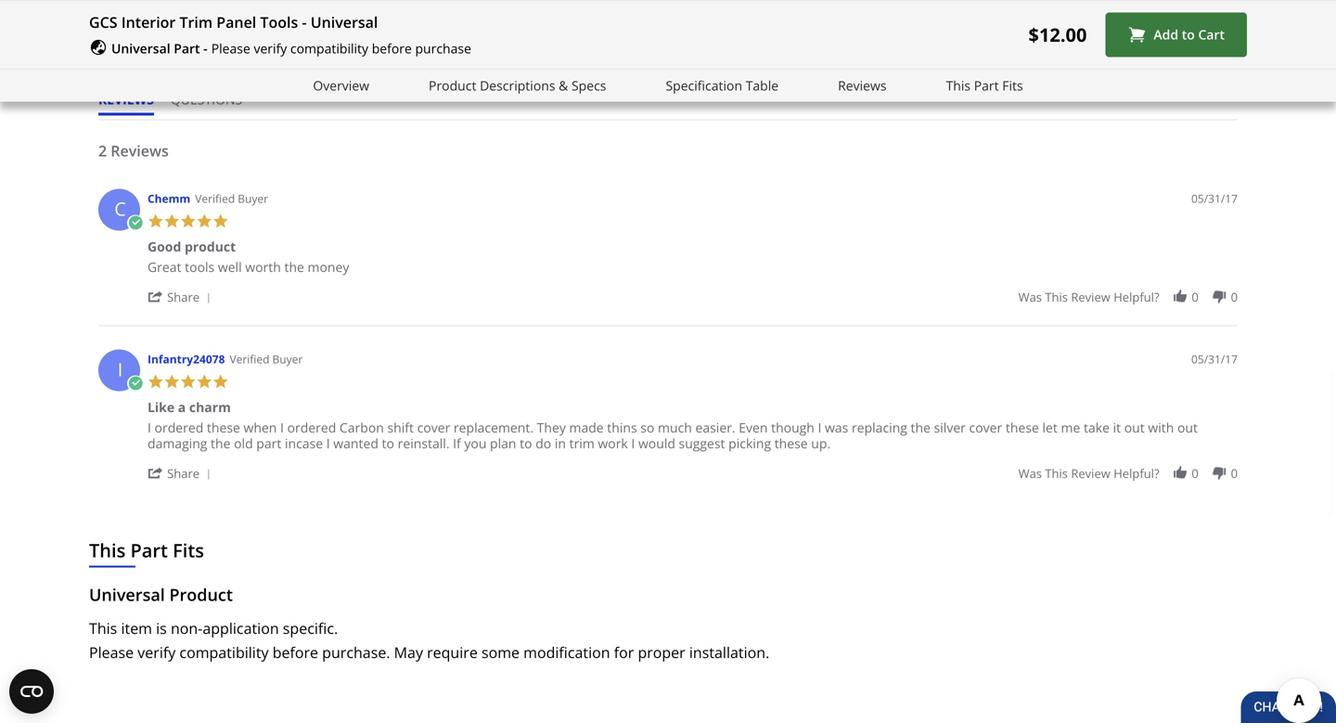 Task type: locate. For each thing, give the bounding box(es) containing it.
-
[[302, 12, 307, 32], [203, 39, 208, 57]]

1 horizontal spatial part
[[174, 39, 200, 57]]

review for i
[[1071, 465, 1111, 482]]

out right with
[[1178, 418, 1198, 436]]

compatibility down application
[[180, 642, 269, 662]]

0 horizontal spatial 2
[[98, 140, 107, 160]]

specific.
[[283, 618, 338, 638]]

1 vertical spatial 05/31/17
[[1192, 351, 1238, 366]]

universal part - please verify compatibility before purchase
[[111, 39, 471, 57]]

compatibility up overview
[[290, 39, 369, 57]]

1 vertical spatial buyer
[[272, 351, 303, 366]]

1 horizontal spatial reviews
[[741, 4, 789, 22]]

1 vertical spatial universal
[[111, 39, 170, 57]]

picking
[[729, 434, 771, 452]]

1 review date 05/31/17 element from the top
[[1192, 191, 1238, 206]]

i left circle checkmark image at the bottom
[[118, 356, 123, 382]]

0 vertical spatial group
[[1019, 288, 1238, 305]]

to right add
[[1182, 26, 1195, 43]]

2 up specification table
[[730, 4, 737, 22]]

0 vertical spatial buyer
[[238, 191, 268, 206]]

share image
[[148, 288, 164, 305], [148, 465, 164, 481]]

review left vote up review by chemm on 31 may 2017 icon
[[1071, 288, 1111, 305]]

1 was from the top
[[1019, 288, 1042, 305]]

good
[[148, 237, 181, 255]]

some
[[482, 642, 520, 662]]

2 review from the top
[[1071, 465, 1111, 482]]

questions
[[171, 90, 242, 108]]

verify down is
[[138, 642, 176, 662]]

these down charm
[[207, 418, 240, 436]]

1 horizontal spatial before
[[372, 39, 412, 57]]

0 right vote up review by chemm on 31 may 2017 icon
[[1192, 288, 1199, 305]]

share button for i
[[148, 464, 218, 482]]

cart
[[1199, 26, 1225, 43]]

proper
[[638, 642, 686, 662]]

1 vertical spatial share image
[[148, 465, 164, 481]]

this
[[946, 76, 971, 94], [89, 537, 126, 563], [89, 618, 117, 638]]

0 vertical spatial compatibility
[[290, 39, 369, 57]]

share image for i
[[148, 465, 164, 481]]

0 vertical spatial fits
[[1003, 76, 1024, 94]]

group
[[1019, 288, 1238, 305], [1019, 465, 1238, 482]]

1 vertical spatial this
[[1045, 465, 1068, 482]]

much
[[658, 418, 692, 436]]

verified buyer heading up product on the left of page
[[195, 191, 268, 206]]

1 vertical spatial review date 05/31/17 element
[[1192, 351, 1238, 367]]

verified buyer heading up when
[[230, 351, 303, 367]]

would
[[639, 434, 676, 452]]

review for c
[[1071, 288, 1111, 305]]

like a charm heading
[[148, 398, 231, 419]]

share image down damaging
[[148, 465, 164, 481]]

part
[[174, 39, 200, 57], [974, 76, 999, 94], [130, 537, 168, 563]]

1 vertical spatial compatibility
[[180, 642, 269, 662]]

part
[[256, 434, 282, 452]]

review date 05/31/17 element
[[1192, 191, 1238, 206], [1192, 351, 1238, 367]]

old
[[234, 434, 253, 452]]

0 horizontal spatial before
[[273, 642, 318, 662]]

star image
[[630, 0, 654, 29], [654, 0, 678, 29], [678, 0, 702, 29], [148, 213, 164, 229], [180, 213, 196, 229], [148, 373, 164, 390], [164, 373, 180, 390], [180, 373, 196, 390]]

like a charm i ordered these when i ordered carbon shift cover replacement. they made thins so much easier. even though i was replacing the silver cover these let me take it out with out damaging the old part incase i wanted to reinstall. if you plan to do in trim work i would suggest picking these up.
[[148, 398, 1198, 452]]

verified buyer heading for c
[[195, 191, 268, 206]]

helpful? left vote up review by infantry24078 on 31 may 2017 image
[[1114, 465, 1160, 482]]

0 horizontal spatial fits
[[173, 537, 204, 563]]

group for c
[[1019, 288, 1238, 305]]

0 vertical spatial this
[[1045, 288, 1068, 305]]

1 vertical spatial review
[[1071, 465, 1111, 482]]

0 horizontal spatial product
[[169, 583, 233, 606]]

1 vertical spatial part
[[974, 76, 999, 94]]

1 05/31/17 from the top
[[1192, 191, 1238, 206]]

the
[[284, 258, 304, 275], [911, 418, 931, 436], [211, 434, 231, 452]]

0 horizontal spatial part
[[130, 537, 168, 563]]

05/31/17
[[1192, 191, 1238, 206], [1192, 351, 1238, 366]]

1 vertical spatial share button
[[148, 464, 218, 482]]

helpful?
[[1114, 288, 1160, 305], [1114, 465, 1160, 482]]

universal down interior
[[111, 39, 170, 57]]

1 vertical spatial was this review helpful?
[[1019, 465, 1160, 482]]

0 vertical spatial 05/31/17
[[1192, 191, 1238, 206]]

require
[[427, 642, 478, 662]]

0 vertical spatial share image
[[148, 288, 164, 305]]

0 vertical spatial helpful?
[[1114, 288, 1160, 305]]

up.
[[812, 434, 831, 452]]

seperator image down damaging
[[203, 469, 214, 480]]

before inside the this item is non-application specific. please verify compatibility before purchase. may require some modification for proper installation.
[[273, 642, 318, 662]]

trim
[[180, 12, 213, 32]]

1 group from the top
[[1019, 288, 1238, 305]]

1 this from the top
[[1045, 288, 1068, 305]]

take
[[1084, 418, 1110, 436]]

0 right 'vote down review by chemm on 31 may 2017' image
[[1231, 288, 1238, 305]]

before left purchase
[[372, 39, 412, 57]]

0 vertical spatial verified buyer heading
[[195, 191, 268, 206]]

universal up universal part - please verify compatibility before purchase on the left of page
[[311, 12, 378, 32]]

0 horizontal spatial reviews
[[111, 140, 169, 160]]

even
[[739, 418, 768, 436]]

to left do
[[520, 434, 532, 452]]

cover left if
[[417, 418, 450, 436]]

0 vertical spatial product
[[429, 76, 477, 94]]

0 horizontal spatial this part fits
[[89, 537, 204, 563]]

seperator image for c
[[203, 293, 214, 304]]

i right incase
[[326, 434, 330, 452]]

reviews
[[741, 4, 789, 22], [838, 76, 887, 94], [111, 140, 169, 160]]

1 share from the top
[[167, 288, 200, 305]]

1 vertical spatial helpful?
[[1114, 465, 1160, 482]]

1 vertical spatial verified buyer heading
[[230, 351, 303, 367]]

- down trim
[[203, 39, 208, 57]]

item
[[121, 618, 152, 638]]

this for c
[[1045, 288, 1068, 305]]

tab panel
[[89, 179, 1248, 501]]

1 was this review helpful? from the top
[[1019, 288, 1160, 305]]

1 horizontal spatial 2
[[730, 4, 737, 22]]

buyer up good product great tools well worth the money
[[238, 191, 268, 206]]

2 seperator image from the top
[[203, 469, 214, 480]]

1 vertical spatial 2 reviews
[[98, 140, 169, 160]]

&
[[559, 76, 568, 94]]

0 horizontal spatial compatibility
[[180, 642, 269, 662]]

out right it
[[1125, 418, 1145, 436]]

2 group from the top
[[1019, 465, 1238, 482]]

circle checkmark image
[[127, 215, 143, 231]]

0 horizontal spatial out
[[1125, 418, 1145, 436]]

05/31/17 for c
[[1192, 191, 1238, 206]]

this part fits link
[[946, 75, 1024, 96]]

2 reviews down 'reviews'
[[98, 140, 169, 160]]

share button down damaging
[[148, 464, 218, 482]]

2 vertical spatial reviews
[[111, 140, 169, 160]]

0 vertical spatial review
[[1071, 288, 1111, 305]]

overview link
[[313, 75, 369, 96]]

panel
[[217, 12, 256, 32]]

was this review helpful? for c
[[1019, 288, 1160, 305]]

1 horizontal spatial buyer
[[272, 351, 303, 366]]

2 horizontal spatial to
[[1182, 26, 1195, 43]]

2 cover from the left
[[970, 418, 1003, 436]]

1 vertical spatial product
[[169, 583, 233, 606]]

is
[[156, 618, 167, 638]]

share button down tools
[[148, 288, 218, 305]]

0 vertical spatial review date 05/31/17 element
[[1192, 191, 1238, 206]]

review date 05/31/17 element for c
[[1192, 191, 1238, 206]]

application
[[203, 618, 279, 638]]

share down tools
[[167, 288, 200, 305]]

0 horizontal spatial buyer
[[238, 191, 268, 206]]

infantry24078
[[148, 351, 225, 366]]

i right work
[[632, 434, 635, 452]]

1 vertical spatial before
[[273, 642, 318, 662]]

0 horizontal spatial to
[[382, 434, 394, 452]]

0 vertical spatial seperator image
[[203, 293, 214, 304]]

product down purchase
[[429, 76, 477, 94]]

1 vertical spatial verify
[[138, 642, 176, 662]]

1 seperator image from the top
[[203, 293, 214, 304]]

ordered down the a
[[155, 418, 204, 436]]

you
[[464, 434, 487, 452]]

i
[[118, 356, 123, 382], [148, 418, 151, 436], [280, 418, 284, 436], [818, 418, 822, 436], [326, 434, 330, 452], [632, 434, 635, 452]]

the left old
[[211, 434, 231, 452]]

0
[[1192, 288, 1199, 305], [1231, 288, 1238, 305], [1192, 465, 1199, 482], [1231, 465, 1238, 482]]

0 vertical spatial share button
[[148, 288, 218, 305]]

verified for i
[[230, 351, 270, 366]]

before
[[372, 39, 412, 57], [273, 642, 318, 662]]

please down gcs interior trim panel tools - universal on the left of the page
[[211, 39, 250, 57]]

2 was this review helpful? from the top
[[1019, 465, 1160, 482]]

universal up item
[[89, 583, 165, 606]]

please
[[211, 39, 250, 57], [89, 642, 134, 662]]

2 vertical spatial universal
[[89, 583, 165, 606]]

share image down great
[[148, 288, 164, 305]]

1 horizontal spatial out
[[1178, 418, 1198, 436]]

these left up.
[[775, 434, 808, 452]]

these left let
[[1006, 418, 1039, 436]]

good product heading
[[148, 237, 236, 259]]

1 vertical spatial please
[[89, 642, 134, 662]]

review down take
[[1071, 465, 1111, 482]]

modification
[[524, 642, 610, 662]]

1 share image from the top
[[148, 288, 164, 305]]

2 share from the top
[[167, 465, 200, 482]]

in
[[555, 434, 566, 452]]

i down like
[[148, 418, 151, 436]]

0 horizontal spatial cover
[[417, 418, 450, 436]]

0 vertical spatial was this review helpful?
[[1019, 288, 1160, 305]]

fits
[[1003, 76, 1024, 94], [173, 537, 204, 563]]

was
[[1019, 288, 1042, 305], [1019, 465, 1042, 482]]

1 out from the left
[[1125, 418, 1145, 436]]

specification table link
[[666, 75, 779, 96]]

good product great tools well worth the money
[[148, 237, 349, 275]]

2 share image from the top
[[148, 465, 164, 481]]

thins
[[607, 418, 637, 436]]

tab list
[[98, 90, 259, 119]]

share down damaging
[[167, 465, 200, 482]]

to
[[1182, 26, 1195, 43], [382, 434, 394, 452], [520, 434, 532, 452]]

05/31/17 for i
[[1192, 351, 1238, 366]]

2 helpful? from the top
[[1114, 465, 1160, 482]]

1 helpful? from the top
[[1114, 288, 1160, 305]]

1 vertical spatial was
[[1019, 465, 1042, 482]]

1 vertical spatial this part fits
[[89, 537, 204, 563]]

specification table
[[666, 76, 779, 94]]

1 vertical spatial share
[[167, 465, 200, 482]]

to inside button
[[1182, 26, 1195, 43]]

2
[[730, 4, 737, 22], [98, 140, 107, 160]]

1 review from the top
[[1071, 288, 1111, 305]]

the left silver
[[911, 418, 931, 436]]

plan
[[490, 434, 517, 452]]

0 vertical spatial please
[[211, 39, 250, 57]]

0 vertical spatial was
[[1019, 288, 1042, 305]]

share
[[167, 288, 200, 305], [167, 465, 200, 482]]

me
[[1061, 418, 1081, 436]]

2 review date 05/31/17 element from the top
[[1192, 351, 1238, 367]]

reinstall.
[[398, 434, 450, 452]]

2 share button from the top
[[148, 464, 218, 482]]

please down item
[[89, 642, 134, 662]]

vote down review by chemm on 31 may 2017 image
[[1212, 288, 1228, 305]]

vote down review by infantry24078 on 31 may 2017 image
[[1212, 465, 1228, 481]]

product up non-
[[169, 583, 233, 606]]

1 horizontal spatial 2 reviews
[[730, 4, 789, 22]]

so
[[641, 418, 655, 436]]

1 horizontal spatial product
[[429, 76, 477, 94]]

2 05/31/17 from the top
[[1192, 351, 1238, 366]]

2 was from the top
[[1019, 465, 1042, 482]]

ordered right part
[[287, 418, 336, 436]]

was
[[825, 418, 849, 436]]

1 horizontal spatial ordered
[[287, 418, 336, 436]]

0 vertical spatial verified
[[195, 191, 235, 206]]

2 horizontal spatial reviews
[[838, 76, 887, 94]]

1 vertical spatial seperator image
[[203, 469, 214, 480]]

helpful? left vote up review by chemm on 31 may 2017 icon
[[1114, 288, 1160, 305]]

to right "wanted"
[[382, 434, 394, 452]]

2 this from the top
[[1045, 465, 1068, 482]]

0 horizontal spatial 2 reviews
[[98, 140, 169, 160]]

0 vertical spatial universal
[[311, 12, 378, 32]]

buyer up when
[[272, 351, 303, 366]]

was for c
[[1019, 288, 1042, 305]]

product descriptions & specs
[[429, 76, 607, 94]]

0 horizontal spatial -
[[203, 39, 208, 57]]

1 vertical spatial group
[[1019, 465, 1238, 482]]

was this review helpful? left vote up review by chemm on 31 may 2017 icon
[[1019, 288, 1160, 305]]

0 vertical spatial before
[[372, 39, 412, 57]]

1 horizontal spatial fits
[[1003, 76, 1024, 94]]

0 horizontal spatial verify
[[138, 642, 176, 662]]

5.0 star rating element
[[547, 0, 602, 40]]

0 vertical spatial verify
[[254, 39, 287, 57]]

- right tools
[[302, 12, 307, 32]]

seperator image
[[203, 293, 214, 304], [203, 469, 214, 480]]

this for i
[[1045, 465, 1068, 482]]

0 horizontal spatial ordered
[[155, 418, 204, 436]]

1 horizontal spatial please
[[211, 39, 250, 57]]

1 horizontal spatial the
[[284, 258, 304, 275]]

verified right chemm
[[195, 191, 235, 206]]

0 vertical spatial this part fits
[[946, 76, 1024, 94]]

these
[[207, 418, 240, 436], [1006, 418, 1039, 436], [775, 434, 808, 452]]

0 vertical spatial part
[[174, 39, 200, 57]]

verified buyer heading
[[195, 191, 268, 206], [230, 351, 303, 367]]

0 vertical spatial share
[[167, 288, 200, 305]]

the right worth
[[284, 258, 304, 275]]

buyer
[[238, 191, 268, 206], [272, 351, 303, 366]]

1 vertical spatial verified
[[230, 351, 270, 366]]

universal
[[311, 12, 378, 32], [111, 39, 170, 57], [89, 583, 165, 606]]

verify down tools
[[254, 39, 287, 57]]

seperator image down tools
[[203, 293, 214, 304]]

1 horizontal spatial -
[[302, 12, 307, 32]]

share for i
[[167, 465, 200, 482]]

2 reviews up table
[[730, 4, 789, 22]]

1 share button from the top
[[148, 288, 218, 305]]

0 horizontal spatial please
[[89, 642, 134, 662]]

was this review helpful? down take
[[1019, 465, 1160, 482]]

helpful? for i
[[1114, 465, 1160, 482]]

universal for universal part - please verify compatibility before purchase
[[111, 39, 170, 57]]

2 down 'reviews'
[[98, 140, 107, 160]]

1 vertical spatial reviews
[[838, 76, 887, 94]]

2 vertical spatial this
[[89, 618, 117, 638]]

before down specific.
[[273, 642, 318, 662]]

cover right silver
[[970, 418, 1003, 436]]

star image
[[606, 0, 630, 29], [702, 0, 727, 29], [164, 213, 180, 229], [196, 213, 213, 229], [213, 213, 229, 229], [196, 373, 213, 390], [213, 373, 229, 390]]

verified up charm
[[230, 351, 270, 366]]



Task type: vqa. For each thing, say whether or not it's contained in the screenshot.
1st Subispeed logo from the top
no



Task type: describe. For each thing, give the bounding box(es) containing it.
1 horizontal spatial this part fits
[[946, 76, 1024, 94]]

1 horizontal spatial compatibility
[[290, 39, 369, 57]]

it
[[1113, 418, 1121, 436]]

tools
[[185, 258, 215, 275]]

2 horizontal spatial part
[[974, 76, 999, 94]]

product descriptions & specs link
[[429, 75, 607, 96]]

1 horizontal spatial these
[[775, 434, 808, 452]]

for
[[614, 642, 634, 662]]

this inside the this item is non-application specific. please verify compatibility before purchase. may require some modification for proper installation.
[[89, 618, 117, 638]]

overview
[[313, 76, 369, 94]]

replacing
[[852, 418, 908, 436]]

carbon
[[340, 418, 384, 436]]

0 vertical spatial this
[[946, 76, 971, 94]]

incase
[[285, 434, 323, 452]]

vote up review by infantry24078 on 31 may 2017 image
[[1173, 465, 1189, 481]]

2 out from the left
[[1178, 418, 1198, 436]]

1 vertical spatial -
[[203, 39, 208, 57]]

0 vertical spatial 2
[[730, 4, 737, 22]]

do
[[536, 434, 552, 452]]

0 horizontal spatial the
[[211, 434, 231, 452]]

c
[[114, 196, 126, 221]]

0 vertical spatial reviews
[[741, 4, 789, 22]]

shift
[[387, 418, 414, 436]]

1 cover from the left
[[417, 418, 450, 436]]

compatibility inside the this item is non-application specific. please verify compatibility before purchase. may require some modification for proper installation.
[[180, 642, 269, 662]]

add to cart button
[[1106, 12, 1248, 57]]

group for i
[[1019, 465, 1238, 482]]

work
[[598, 434, 628, 452]]

suggest
[[679, 434, 725, 452]]

buyer for i
[[272, 351, 303, 366]]

buyer for c
[[238, 191, 268, 206]]

made
[[569, 418, 604, 436]]

verified buyer heading for i
[[230, 351, 303, 367]]

0 horizontal spatial these
[[207, 418, 240, 436]]

was this review helpful? for i
[[1019, 465, 1160, 482]]

add
[[1154, 26, 1179, 43]]

please inside the this item is non-application specific. please verify compatibility before purchase. may require some modification for proper installation.
[[89, 642, 134, 662]]

0 vertical spatial 2 reviews
[[730, 4, 789, 22]]

2 vertical spatial part
[[130, 537, 168, 563]]

1 vertical spatial 2
[[98, 140, 107, 160]]

tab panel containing c
[[89, 179, 1248, 501]]

1 horizontal spatial to
[[520, 434, 532, 452]]

if
[[453, 434, 461, 452]]

1 horizontal spatial verify
[[254, 39, 287, 57]]

a
[[178, 398, 186, 416]]

the inside good product great tools well worth the money
[[284, 258, 304, 275]]

was for i
[[1019, 465, 1042, 482]]

purchase
[[415, 39, 471, 57]]

may
[[394, 642, 423, 662]]

replacement.
[[454, 418, 534, 436]]

1 vertical spatial this
[[89, 537, 126, 563]]

damaging
[[148, 434, 207, 452]]

open widget image
[[9, 669, 54, 714]]

easier.
[[696, 418, 736, 436]]

trim
[[570, 434, 595, 452]]

installation.
[[690, 642, 770, 662]]

share for c
[[167, 288, 200, 305]]

reviews link
[[838, 75, 887, 96]]

universal product
[[89, 583, 233, 606]]

i left the was
[[818, 418, 822, 436]]

let
[[1043, 418, 1058, 436]]

add to cart
[[1154, 26, 1225, 43]]

seperator image for i
[[203, 469, 214, 480]]

table
[[746, 76, 779, 94]]

share button for c
[[148, 288, 218, 305]]

charm
[[189, 398, 231, 416]]

2 ordered from the left
[[287, 418, 336, 436]]

tab list containing reviews
[[98, 90, 259, 119]]

0 right vote down review by infantry24078 on 31 may 2017 image
[[1231, 465, 1238, 482]]

great
[[148, 258, 181, 275]]

reviews
[[98, 90, 154, 108]]

worth
[[245, 258, 281, 275]]

1 vertical spatial fits
[[173, 537, 204, 563]]

product
[[185, 237, 236, 255]]

1 ordered from the left
[[155, 418, 204, 436]]

with
[[1149, 418, 1175, 436]]

universal for universal product
[[89, 583, 165, 606]]

2 horizontal spatial these
[[1006, 418, 1039, 436]]

circle checkmark image
[[127, 375, 143, 391]]

gcs interior trim panel tools - universal
[[89, 12, 378, 32]]

they
[[537, 418, 566, 436]]

though
[[771, 418, 815, 436]]

review date 05/31/17 element for i
[[1192, 351, 1238, 367]]

0 vertical spatial -
[[302, 12, 307, 32]]

verify inside the this item is non-application specific. please verify compatibility before purchase. may require some modification for proper installation.
[[138, 642, 176, 662]]

money
[[308, 258, 349, 275]]

descriptions
[[480, 76, 556, 94]]

when
[[244, 418, 277, 436]]

helpful? for c
[[1114, 288, 1160, 305]]

this item is non-application specific. please verify compatibility before purchase. may require some modification for proper installation.
[[89, 618, 770, 662]]

$12.00
[[1029, 22, 1087, 47]]

non-
[[171, 618, 203, 638]]

2 horizontal spatial the
[[911, 418, 931, 436]]

specification
[[666, 76, 743, 94]]

specs
[[572, 76, 607, 94]]

vote up review by chemm on 31 may 2017 image
[[1173, 288, 1189, 305]]

wanted
[[333, 434, 379, 452]]

verified for c
[[195, 191, 235, 206]]

like
[[148, 398, 175, 416]]

gcs
[[89, 12, 117, 32]]

share image for c
[[148, 288, 164, 305]]

interior
[[121, 12, 176, 32]]

purchase.
[[322, 642, 390, 662]]

chemm verified buyer
[[148, 191, 268, 206]]

infantry24078 verified buyer
[[148, 351, 303, 366]]

tools
[[260, 12, 298, 32]]

silver
[[934, 418, 966, 436]]

well
[[218, 258, 242, 275]]

chemm
[[148, 191, 190, 206]]

i right when
[[280, 418, 284, 436]]

0 right vote up review by infantry24078 on 31 may 2017 image
[[1192, 465, 1199, 482]]



